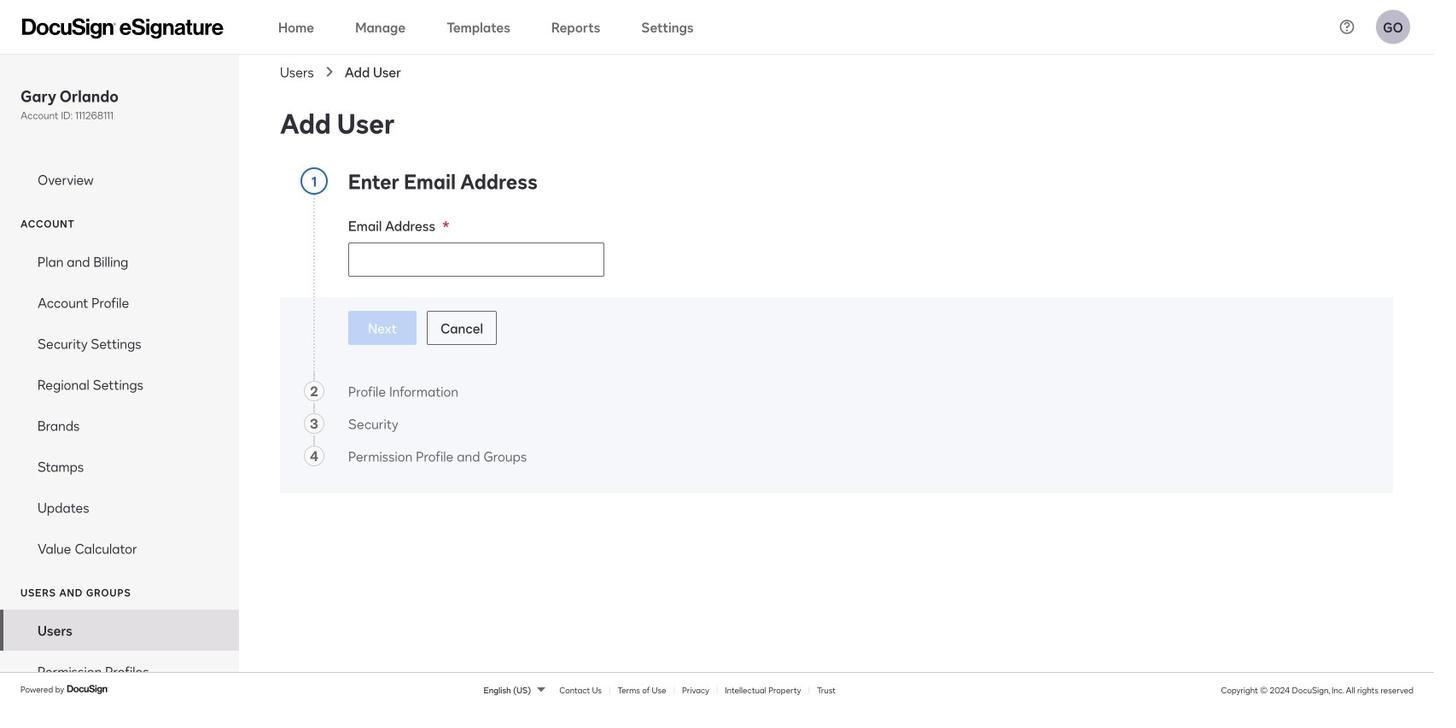 Task type: locate. For each thing, give the bounding box(es) containing it.
docusign admin image
[[22, 18, 224, 39]]

None text field
[[349, 243, 604, 276]]



Task type: describe. For each thing, give the bounding box(es) containing it.
account element
[[0, 241, 239, 569]]

users and groups element
[[0, 610, 239, 707]]

docusign image
[[67, 682, 109, 696]]



Task type: vqa. For each thing, say whether or not it's contained in the screenshot.
YOUR UPLOADED PROFILE IMAGE
no



